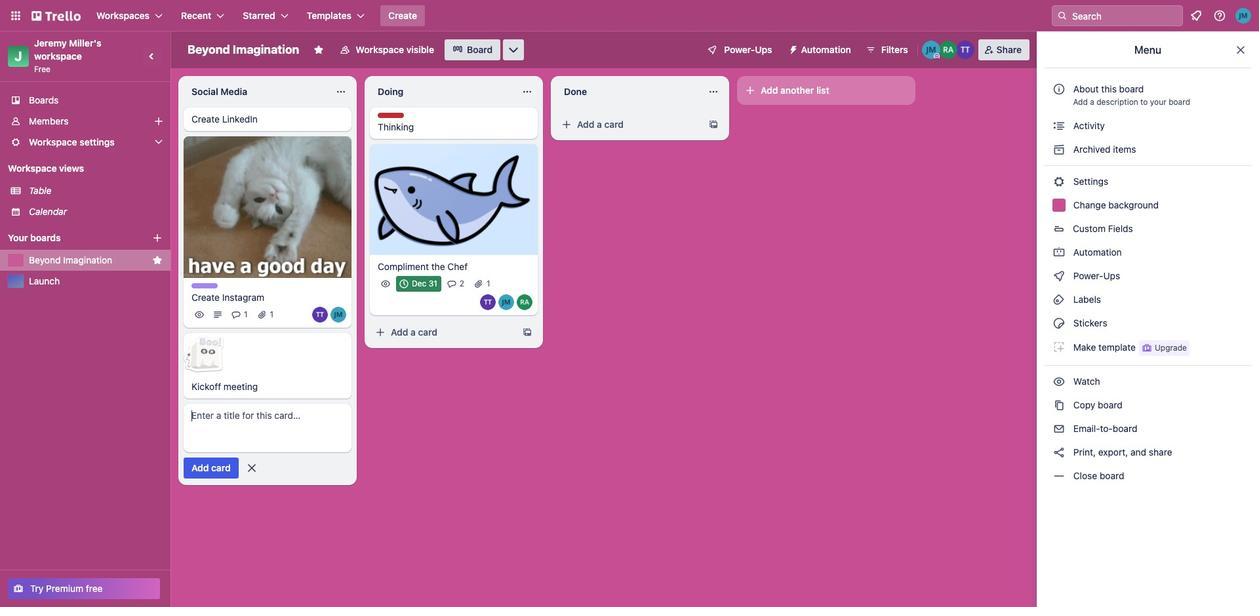 Task type: vqa. For each thing, say whether or not it's contained in the screenshot.
"("
no



Task type: locate. For each thing, give the bounding box(es) containing it.
terry turtle (terryturtle) image left jeremy miller (jeremymiller198) image
[[480, 294, 496, 310]]

sm image for make template
[[1053, 340, 1066, 353]]

1 horizontal spatial add a card button
[[556, 114, 703, 135]]

1 horizontal spatial beyond
[[188, 43, 230, 56]]

2 vertical spatial create
[[191, 292, 220, 303]]

fields
[[1108, 223, 1133, 234]]

0 horizontal spatial imagination
[[63, 254, 112, 266]]

beyond down recent popup button
[[188, 43, 230, 56]]

social media
[[191, 86, 247, 97]]

1 vertical spatial add a card button
[[370, 322, 517, 343]]

beyond imagination down your boards with 2 items element at the left top of the page
[[29, 254, 112, 266]]

filters
[[881, 44, 908, 55]]

ups down automation link
[[1103, 270, 1120, 281]]

kickoff meeting
[[191, 381, 258, 392]]

sm image inside the email-to-board link
[[1053, 422, 1066, 435]]

1 horizontal spatial card
[[418, 326, 437, 338]]

add a card button for done
[[556, 114, 703, 135]]

create from template… image for done
[[708, 119, 719, 130]]

0 vertical spatial a
[[1090, 97, 1094, 107]]

free
[[86, 583, 103, 594]]

add inside button
[[761, 85, 778, 96]]

0 vertical spatial terry turtle (terryturtle) image
[[956, 41, 974, 59]]

1 vertical spatial add a card
[[391, 326, 437, 338]]

automation inside button
[[801, 44, 851, 55]]

jeremy
[[34, 37, 67, 49]]

add another list button
[[737, 76, 916, 105]]

card for done
[[604, 119, 624, 130]]

templates
[[307, 10, 352, 21]]

add left "another"
[[761, 85, 778, 96]]

add a card
[[577, 119, 624, 130], [391, 326, 437, 338]]

create up workspace visible
[[388, 10, 417, 21]]

31
[[429, 279, 437, 288]]

add left cancel icon
[[191, 463, 209, 474]]

2 vertical spatial card
[[211, 463, 231, 474]]

add a card for doing
[[391, 326, 437, 338]]

0 horizontal spatial beyond imagination
[[29, 254, 112, 266]]

6 sm image from the top
[[1053, 399, 1066, 412]]

jeremy miller (jeremymiller198) image right terry turtle (terryturtle) image
[[331, 307, 346, 323]]

add card button
[[184, 458, 238, 479]]

workspace settings button
[[0, 132, 171, 153]]

sm image for watch
[[1053, 375, 1066, 388]]

0 horizontal spatial add a card button
[[370, 322, 517, 343]]

terry turtle (terryturtle) image right this member is an admin of this board. "icon"
[[956, 41, 974, 59]]

a
[[1090, 97, 1094, 107], [597, 119, 602, 130], [411, 326, 416, 338]]

doing
[[378, 86, 404, 97]]

jeremy miller (jeremymiller198) image right filters on the right top of the page
[[922, 41, 940, 59]]

templates button
[[299, 5, 373, 26]]

1 horizontal spatial terry turtle (terryturtle) image
[[956, 41, 974, 59]]

0 vertical spatial add a card button
[[556, 114, 703, 135]]

beyond imagination link
[[29, 254, 147, 267]]

1 vertical spatial beyond
[[29, 254, 61, 266]]

workspace up table
[[8, 163, 57, 174]]

1 vertical spatial terry turtle (terryturtle) image
[[480, 294, 496, 310]]

0 vertical spatial power-
[[724, 44, 755, 55]]

members
[[29, 115, 69, 127]]

sm image inside print, export, and share link
[[1053, 446, 1066, 459]]

Doing text field
[[370, 81, 514, 102]]

sm image inside 'copy board' link
[[1053, 399, 1066, 412]]

add down done
[[577, 119, 594, 130]]

1 right 2 on the left of the page
[[487, 279, 490, 288]]

search image
[[1057, 10, 1068, 21]]

sm image
[[1053, 119, 1066, 132], [1053, 143, 1066, 156], [1053, 246, 1066, 259], [1053, 340, 1066, 353], [1053, 375, 1066, 388], [1053, 399, 1066, 412], [1053, 422, 1066, 435], [1053, 470, 1066, 483]]

power-ups up add another list
[[724, 44, 772, 55]]

7 sm image from the top
[[1053, 422, 1066, 435]]

a down about
[[1090, 97, 1094, 107]]

compliment the chef link
[[378, 260, 530, 273]]

ruby anderson (rubyanderson7) image right jeremy miller (jeremymiller198) image
[[517, 294, 533, 310]]

done
[[564, 86, 587, 97]]

4 sm image from the top
[[1053, 340, 1066, 353]]

email-
[[1073, 423, 1100, 434]]

a down done text field
[[597, 119, 602, 130]]

members link
[[0, 111, 171, 132]]

close board link
[[1045, 466, 1251, 487]]

template
[[1099, 341, 1136, 353]]

1 horizontal spatial imagination
[[233, 43, 299, 56]]

primary element
[[0, 0, 1259, 31]]

share button
[[978, 39, 1030, 60]]

imagination up launch link
[[63, 254, 112, 266]]

0 horizontal spatial card
[[211, 463, 231, 474]]

0 vertical spatial imagination
[[233, 43, 299, 56]]

power- inside "button"
[[724, 44, 755, 55]]

automation down custom fields
[[1071, 247, 1122, 258]]

0 vertical spatial card
[[604, 119, 624, 130]]

1 horizontal spatial ups
[[1103, 270, 1120, 281]]

sm image inside the watch 'link'
[[1053, 375, 1066, 388]]

custom fields button
[[1045, 218, 1251, 239]]

create down social
[[191, 113, 220, 125]]

create linkedin
[[191, 113, 258, 125]]

thinking link
[[378, 121, 530, 134]]

0 vertical spatial ruby anderson (rubyanderson7) image
[[939, 41, 957, 59]]

0 horizontal spatial ruby anderson (rubyanderson7) image
[[517, 294, 533, 310]]

beyond up launch
[[29, 254, 61, 266]]

change background
[[1071, 199, 1159, 211]]

workspace for workspace views
[[8, 163, 57, 174]]

card down done text field
[[604, 119, 624, 130]]

workspace for workspace settings
[[29, 136, 77, 148]]

1 horizontal spatial power-
[[1073, 270, 1103, 281]]

workspace down members
[[29, 136, 77, 148]]

1 vertical spatial imagination
[[63, 254, 112, 266]]

create inside button
[[388, 10, 417, 21]]

1 down instagram
[[244, 310, 248, 320]]

jeremy miller (jeremymiller198) image
[[1236, 8, 1251, 24], [922, 41, 940, 59], [331, 307, 346, 323]]

1 vertical spatial automation
[[1071, 247, 1122, 258]]

0 horizontal spatial a
[[411, 326, 416, 338]]

1 horizontal spatial ruby anderson (rubyanderson7) image
[[939, 41, 957, 59]]

0 vertical spatial create
[[388, 10, 417, 21]]

2 vertical spatial workspace
[[8, 163, 57, 174]]

0 vertical spatial automation
[[801, 44, 851, 55]]

add a card button down 31
[[370, 322, 517, 343]]

1 horizontal spatial add a card
[[577, 119, 624, 130]]

terry turtle (terryturtle) image
[[956, 41, 974, 59], [480, 294, 496, 310]]

instagram
[[222, 292, 264, 303]]

2 horizontal spatial jeremy miller (jeremymiller198) image
[[1236, 8, 1251, 24]]

sm image for close board
[[1053, 470, 1066, 483]]

settings link
[[1045, 171, 1251, 192]]

recent button
[[173, 5, 232, 26]]

ruby anderson (rubyanderson7) image right filters on the right top of the page
[[939, 41, 957, 59]]

0 horizontal spatial create from template… image
[[522, 327, 533, 338]]

stickers link
[[1045, 313, 1251, 334]]

1 horizontal spatial jeremy miller (jeremymiller198) image
[[922, 41, 940, 59]]

8 sm image from the top
[[1053, 470, 1066, 483]]

beyond imagination down starred
[[188, 43, 299, 56]]

ups inside "button"
[[755, 44, 772, 55]]

imagination down 'starred' dropdown button
[[233, 43, 299, 56]]

add
[[761, 85, 778, 96], [1073, 97, 1088, 107], [577, 119, 594, 130], [391, 326, 408, 338], [191, 463, 209, 474]]

workspace visible
[[356, 44, 434, 55]]

card for doing
[[418, 326, 437, 338]]

imagination inside board name text box
[[233, 43, 299, 56]]

0 notifications image
[[1188, 8, 1204, 24]]

1 for 2
[[487, 279, 490, 288]]

thoughts
[[378, 113, 414, 123]]

workspace left visible
[[356, 44, 404, 55]]

power-ups up the labels
[[1071, 270, 1123, 281]]

thoughts thinking
[[378, 113, 414, 132]]

1 vertical spatial ruby anderson (rubyanderson7) image
[[517, 294, 533, 310]]

print, export, and share
[[1071, 447, 1172, 458]]

starred
[[243, 10, 275, 21]]

1 horizontal spatial beyond imagination
[[188, 43, 299, 56]]

sm image inside activity link
[[1053, 119, 1066, 132]]

ruby anderson (rubyanderson7) image
[[939, 41, 957, 59], [517, 294, 533, 310]]

sm image inside automation button
[[783, 39, 801, 58]]

j link
[[8, 46, 29, 67]]

1 vertical spatial card
[[418, 326, 437, 338]]

add a card down done
[[577, 119, 624, 130]]

add board image
[[152, 233, 163, 243]]

archived items link
[[1045, 139, 1251, 160]]

background
[[1109, 199, 1159, 211]]

2 horizontal spatial card
[[604, 119, 624, 130]]

launch
[[29, 275, 60, 287]]

workspace inside workspace settings dropdown button
[[29, 136, 77, 148]]

0 horizontal spatial power-ups
[[724, 44, 772, 55]]

sm image for power-ups
[[1053, 270, 1066, 283]]

change background link
[[1045, 195, 1251, 216]]

share
[[1149, 447, 1172, 458]]

sm image
[[783, 39, 801, 58], [1053, 175, 1066, 188], [1053, 270, 1066, 283], [1053, 293, 1066, 306], [1053, 317, 1066, 330], [1053, 446, 1066, 459]]

1 horizontal spatial a
[[597, 119, 602, 130]]

sm image for labels
[[1053, 293, 1066, 306]]

5 sm image from the top
[[1053, 375, 1066, 388]]

archived
[[1073, 144, 1111, 155]]

0 vertical spatial workspace
[[356, 44, 404, 55]]

0 vertical spatial beyond imagination
[[188, 43, 299, 56]]

your
[[1150, 97, 1167, 107]]

sm image inside power-ups link
[[1053, 270, 1066, 283]]

workspaces button
[[89, 5, 171, 26]]

0 horizontal spatial 1
[[244, 310, 248, 320]]

sm image inside stickers link
[[1053, 317, 1066, 330]]

workspace
[[356, 44, 404, 55], [29, 136, 77, 148], [8, 163, 57, 174]]

board up print, export, and share
[[1113, 423, 1137, 434]]

copy board
[[1071, 399, 1123, 411]]

jeremy miller (jeremymiller198) image right open information menu icon on the top right
[[1236, 8, 1251, 24]]

sm image for archived items
[[1053, 143, 1066, 156]]

automation button
[[783, 39, 859, 60]]

1 sm image from the top
[[1053, 119, 1066, 132]]

create button
[[380, 5, 425, 26]]

add a card button down done text field
[[556, 114, 703, 135]]

about
[[1073, 83, 1099, 94]]

board
[[1119, 83, 1144, 94], [1169, 97, 1190, 107], [1098, 399, 1123, 411], [1113, 423, 1137, 434], [1100, 470, 1124, 481]]

Done text field
[[556, 81, 700, 102]]

kickoff
[[191, 381, 221, 392]]

automation
[[801, 44, 851, 55], [1071, 247, 1122, 258]]

imagination
[[233, 43, 299, 56], [63, 254, 112, 266]]

1 vertical spatial beyond imagination
[[29, 254, 112, 266]]

add a card down dec 31 'checkbox'
[[391, 326, 437, 338]]

add card
[[191, 463, 231, 474]]

create from template… image
[[708, 119, 719, 130], [522, 327, 533, 338]]

0 horizontal spatial jeremy miller (jeremymiller198) image
[[331, 307, 346, 323]]

sm image inside close board link
[[1053, 470, 1066, 483]]

0 vertical spatial add a card
[[577, 119, 624, 130]]

sm image inside automation link
[[1053, 246, 1066, 259]]

sm image for activity
[[1053, 119, 1066, 132]]

1 vertical spatial a
[[597, 119, 602, 130]]

1 horizontal spatial 1
[[270, 310, 274, 320]]

1 down create instagram link
[[270, 310, 274, 320]]

automation link
[[1045, 242, 1251, 263]]

card down dec 31
[[418, 326, 437, 338]]

card left cancel icon
[[211, 463, 231, 474]]

2 horizontal spatial a
[[1090, 97, 1094, 107]]

pete ghost image
[[183, 333, 225, 375]]

create down color: purple, title: none image
[[191, 292, 220, 303]]

0 horizontal spatial add a card
[[391, 326, 437, 338]]

2 horizontal spatial 1
[[487, 279, 490, 288]]

beyond imagination inside beyond imagination link
[[29, 254, 112, 266]]

power-ups
[[724, 44, 772, 55], [1071, 270, 1123, 281]]

calendar link
[[29, 205, 163, 218]]

ups
[[755, 44, 772, 55], [1103, 270, 1120, 281]]

add down about
[[1073, 97, 1088, 107]]

3 sm image from the top
[[1053, 246, 1066, 259]]

media
[[221, 86, 247, 97]]

create linkedin link
[[191, 113, 344, 126]]

1 horizontal spatial create from template… image
[[708, 119, 719, 130]]

1 vertical spatial create from template… image
[[522, 327, 533, 338]]

2
[[460, 279, 464, 288]]

miller's
[[69, 37, 101, 49]]

boards link
[[0, 90, 171, 111]]

try premium free button
[[8, 578, 160, 599]]

sm image inside labels link
[[1053, 293, 1066, 306]]

workspace inside workspace visible button
[[356, 44, 404, 55]]

add a card button
[[556, 114, 703, 135], [370, 322, 517, 343]]

0 vertical spatial power-ups
[[724, 44, 772, 55]]

a down dec 31 'checkbox'
[[411, 326, 416, 338]]

kickoff meeting link
[[191, 381, 344, 394]]

1 vertical spatial create
[[191, 113, 220, 125]]

sm image for email-to-board
[[1053, 422, 1066, 435]]

your
[[8, 232, 28, 243]]

share
[[997, 44, 1022, 55]]

sm image inside "archived items" link
[[1053, 143, 1066, 156]]

1 vertical spatial workspace
[[29, 136, 77, 148]]

0 horizontal spatial ups
[[755, 44, 772, 55]]

2 vertical spatial a
[[411, 326, 416, 338]]

0 horizontal spatial automation
[[801, 44, 851, 55]]

0 horizontal spatial power-
[[724, 44, 755, 55]]

1
[[487, 279, 490, 288], [244, 310, 248, 320], [270, 310, 274, 320]]

sm image for settings
[[1053, 175, 1066, 188]]

create
[[388, 10, 417, 21], [191, 113, 220, 125], [191, 292, 220, 303]]

ups up add another list
[[755, 44, 772, 55]]

0 vertical spatial beyond
[[188, 43, 230, 56]]

your boards with 2 items element
[[8, 230, 132, 246]]

automation up the list
[[801, 44, 851, 55]]

sm image for automation
[[1053, 246, 1066, 259]]

0 vertical spatial create from template… image
[[708, 119, 719, 130]]

1 vertical spatial power-ups
[[1071, 270, 1123, 281]]

sm image inside settings link
[[1053, 175, 1066, 188]]

2 sm image from the top
[[1053, 143, 1066, 156]]

0 vertical spatial ups
[[755, 44, 772, 55]]

archived items
[[1071, 144, 1136, 155]]



Task type: describe. For each thing, give the bounding box(es) containing it.
boards
[[30, 232, 61, 243]]

0 horizontal spatial terry turtle (terryturtle) image
[[480, 294, 496, 310]]

cancel image
[[245, 462, 258, 475]]

terry turtle (terryturtle) image
[[312, 307, 328, 323]]

add another list
[[761, 85, 829, 96]]

j
[[15, 49, 22, 64]]

stickers
[[1071, 317, 1107, 329]]

power-ups inside "button"
[[724, 44, 772, 55]]

1 vertical spatial power-
[[1073, 270, 1103, 281]]

open information menu image
[[1213, 9, 1226, 22]]

add a card button for doing
[[370, 322, 517, 343]]

sm image for copy board
[[1053, 399, 1066, 412]]

1 horizontal spatial power-ups
[[1071, 270, 1123, 281]]

compliment
[[378, 261, 429, 272]]

Social Media text field
[[184, 81, 328, 102]]

menu
[[1134, 44, 1162, 56]]

Board name text field
[[181, 39, 306, 60]]

board right your
[[1169, 97, 1190, 107]]

beyond imagination inside board name text box
[[188, 43, 299, 56]]

sm image for print, export, and share
[[1053, 446, 1066, 459]]

Search field
[[1068, 6, 1182, 26]]

calendar
[[29, 206, 67, 217]]

workspace for workspace visible
[[356, 44, 404, 55]]

dec 31
[[412, 279, 437, 288]]

print,
[[1073, 447, 1096, 458]]

close
[[1073, 470, 1097, 481]]

make template
[[1071, 341, 1136, 353]]

starred icon image
[[152, 255, 163, 266]]

board up the to
[[1119, 83, 1144, 94]]

starred button
[[235, 5, 296, 26]]

jeremy miller (jeremymiller198) image
[[498, 294, 514, 310]]

this member is an admin of this board. image
[[934, 53, 940, 59]]

board up to-
[[1098, 399, 1123, 411]]

labels
[[1071, 294, 1101, 305]]

to
[[1141, 97, 1148, 107]]

workspace
[[34, 50, 82, 62]]

create instagram link
[[191, 291, 344, 305]]

upgrade
[[1155, 343, 1187, 353]]

card inside "add card" button
[[211, 463, 231, 474]]

this
[[1101, 83, 1117, 94]]

social
[[191, 86, 218, 97]]

list
[[817, 85, 829, 96]]

power-ups button
[[698, 39, 780, 60]]

labels link
[[1045, 289, 1251, 310]]

board down export,
[[1100, 470, 1124, 481]]

Enter a title for this card… text field
[[184, 404, 352, 453]]

compliment the chef
[[378, 261, 468, 272]]

1 vertical spatial jeremy miller (jeremymiller198) image
[[922, 41, 940, 59]]

1 for 1
[[270, 310, 274, 320]]

sm image for stickers
[[1053, 317, 1066, 330]]

create for create linkedin
[[191, 113, 220, 125]]

1 vertical spatial ups
[[1103, 270, 1120, 281]]

board link
[[445, 39, 501, 60]]

add inside button
[[191, 463, 209, 474]]

0 vertical spatial jeremy miller (jeremymiller198) image
[[1236, 8, 1251, 24]]

add inside about this board add a description to your board
[[1073, 97, 1088, 107]]

boards
[[29, 94, 59, 106]]

beyond inside board name text box
[[188, 43, 230, 56]]

activity
[[1071, 120, 1105, 131]]

custom fields
[[1073, 223, 1133, 234]]

items
[[1113, 144, 1136, 155]]

a for done
[[597, 119, 602, 130]]

linkedin
[[222, 113, 258, 125]]

0 horizontal spatial beyond
[[29, 254, 61, 266]]

and
[[1131, 447, 1146, 458]]

color: bold red, title: "thoughts" element
[[378, 113, 414, 123]]

copy
[[1073, 399, 1095, 411]]

thinking
[[378, 121, 414, 132]]

change
[[1073, 199, 1106, 211]]

add down dec 31 'checkbox'
[[391, 326, 408, 338]]

close board
[[1071, 470, 1124, 481]]

color: purple, title: none image
[[191, 284, 218, 289]]

views
[[59, 163, 84, 174]]

recent
[[181, 10, 211, 21]]

premium
[[46, 583, 83, 594]]

workspace navigation collapse icon image
[[143, 47, 161, 66]]

to-
[[1100, 423, 1113, 434]]

settings
[[1071, 176, 1108, 187]]

export,
[[1098, 447, 1128, 458]]

try premium free
[[30, 583, 103, 594]]

watch
[[1071, 376, 1103, 387]]

the
[[431, 261, 445, 272]]

email-to-board
[[1071, 423, 1137, 434]]

table
[[29, 185, 51, 196]]

a for doing
[[411, 326, 416, 338]]

try
[[30, 583, 44, 594]]

back to home image
[[31, 5, 81, 26]]

table link
[[29, 184, 163, 197]]

visible
[[406, 44, 434, 55]]

2 vertical spatial jeremy miller (jeremymiller198) image
[[331, 307, 346, 323]]

print, export, and share link
[[1045, 442, 1251, 463]]

make
[[1073, 341, 1096, 353]]

1 horizontal spatial automation
[[1071, 247, 1122, 258]]

your boards
[[8, 232, 61, 243]]

description
[[1097, 97, 1138, 107]]

create for create instagram
[[191, 292, 220, 303]]

Dec 31 checkbox
[[396, 276, 441, 292]]

a inside about this board add a description to your board
[[1090, 97, 1094, 107]]

star or unstar board image
[[314, 45, 324, 55]]

copy board link
[[1045, 395, 1251, 416]]

jeremy miller's workspace link
[[34, 37, 104, 62]]

customize views image
[[507, 43, 520, 56]]

workspace visible button
[[332, 39, 442, 60]]

filters button
[[862, 39, 912, 60]]

create instagram
[[191, 292, 264, 303]]

email-to-board link
[[1045, 418, 1251, 439]]

dec
[[412, 279, 426, 288]]

add a card for done
[[577, 119, 624, 130]]

create for create
[[388, 10, 417, 21]]

workspace settings
[[29, 136, 115, 148]]

create from template… image for doing
[[522, 327, 533, 338]]

settings
[[80, 136, 115, 148]]

board
[[467, 44, 493, 55]]



